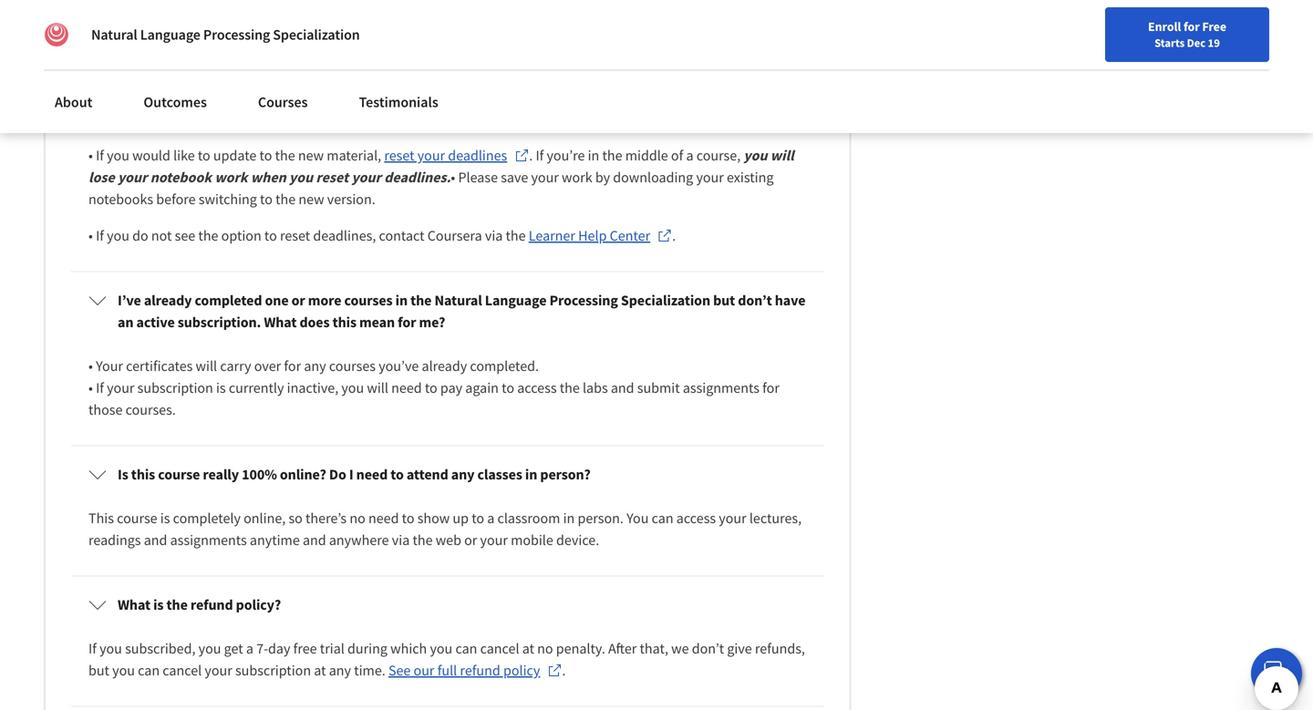 Task type: describe. For each thing, give the bounding box(es) containing it.
the inside i've already completed one or more courses in the natural language processing specialization but don't have an active subscription. what does this mean for me?
[[411, 291, 432, 310]]

subscribed,
[[125, 640, 196, 658]]

0 horizontal spatial cancel
[[163, 662, 202, 680]]

see inside • if you go to the specialization, you will see the original version of the lecture videos and assignments. you can complete the original version if so desired (this is not recommended).
[[331, 88, 352, 106]]

there's
[[306, 510, 347, 528]]

what inside i've already completed one or more courses in the natural language processing specialization but don't have an active subscription. what does this mean for me?
[[264, 313, 297, 332]]

19
[[1209, 36, 1221, 50]]

active,
[[287, 30, 327, 48]]

you inside the • if your subscription is currently active, you can access the updated labs and submit assignments without paying for the month again.
[[330, 30, 353, 48]]

notebook
[[150, 168, 212, 187]]

starts
[[1155, 36, 1186, 50]]

your down course,
[[697, 168, 724, 187]]

to right "option"
[[265, 227, 277, 245]]

• your certificates will carry over for any courses you've already completed. • if your subscription is currently inactive, you will need to pay again to access the labs and submit assignments for those courses.
[[89, 357, 783, 419]]

updated
[[446, 30, 497, 48]]

to left show at the left of the page
[[402, 510, 415, 528]]

0 horizontal spatial processing
[[203, 26, 270, 44]]

deeplearning.ai image
[[44, 22, 69, 47]]

don't inside i've already completed one or more courses in the natural language processing specialization but don't have an active subscription. what does this mean for me?
[[738, 291, 773, 310]]

1 vertical spatial version
[[221, 110, 266, 128]]

anywhere
[[329, 531, 389, 550]]

day
[[268, 640, 291, 658]]

0 horizontal spatial see
[[175, 227, 195, 245]]

videos
[[558, 88, 598, 106]]

i've
[[118, 291, 141, 310]]

your
[[96, 357, 123, 375]]

assignments inside • your certificates will carry over for any courses you've already completed. • if your subscription is currently inactive, you will need to pay again to access the labs and submit assignments for those courses.
[[683, 379, 760, 397]]

the inside this course is completely online, so there's no need to show up to a classroom in person. you can access your lectures, readings and assignments anytime and anywhere via the web or your mobile device.
[[413, 531, 433, 550]]

would
[[132, 146, 171, 165]]

version.
[[327, 190, 376, 208]]

2 horizontal spatial reset
[[384, 146, 415, 165]]

for down have
[[763, 379, 780, 397]]

lecture
[[513, 88, 555, 106]]

the left learner
[[506, 227, 526, 245]]

1 vertical spatial at
[[314, 662, 326, 680]]

and inside the • if your subscription is currently active, you can access the updated labs and submit assignments without paying for the month again.
[[528, 30, 552, 48]]

more
[[308, 291, 342, 310]]

coursera
[[428, 227, 482, 245]]

will left carry at the left
[[196, 357, 217, 375]]

natural inside i've already completed one or more courses in the natural language processing specialization but don't have an active subscription. what does this mean for me?
[[435, 291, 482, 310]]

complete
[[89, 110, 146, 128]]

our
[[414, 662, 435, 680]]

subscription inside if you subscribed, you get a 7-day free trial during which you can cancel at no penalty. after that, we don't give refunds, but you can cancel your subscription at any time.
[[235, 662, 311, 680]]

active
[[136, 313, 175, 332]]

paying
[[731, 30, 772, 48]]

your left the lectures,
[[719, 510, 747, 528]]

• if your subscription is currently active, you can access the updated labs and submit assignments without paying for the month again.
[[89, 30, 795, 70]]

classes
[[478, 466, 523, 484]]

currently inside • your certificates will carry over for any courses you've already completed. • if your subscription is currently inactive, you will need to pay again to access the labs and submit assignments for those courses.
[[229, 379, 284, 397]]

in up by at left top
[[588, 146, 600, 165]]

you inside this course is completely online, so there's no need to show up to a classroom in person. you can access your lectures, readings and assignments anytime and anywhere via the web or your mobile device.
[[627, 510, 649, 528]]

0 vertical spatial natural
[[91, 26, 137, 44]]

can inside this course is completely online, so there's no need to show up to a classroom in person. you can access your lectures, readings and assignments anytime and anywhere via the web or your mobile device.
[[652, 510, 674, 528]]

outcomes link
[[133, 82, 218, 122]]

0 vertical spatial via
[[485, 227, 503, 245]]

after
[[609, 640, 637, 658]]

course inside this course is completely online, so there's no need to show up to a classroom in person. you can access your lectures, readings and assignments anytime and anywhere via the web or your mobile device.
[[117, 510, 157, 528]]

recommended).
[[411, 110, 508, 128]]

• if you do not see the option to reset deadlines, contact coursera via the
[[89, 227, 529, 245]]

by
[[596, 168, 611, 187]]

1 horizontal spatial of
[[672, 146, 684, 165]]

labs inside • your certificates will carry over for any courses you've already completed. • if your subscription is currently inactive, you will need to pay again to access the labs and submit assignments for those courses.
[[583, 379, 608, 397]]

if inside if you subscribed, you get a 7-day free trial during which you can cancel at no penalty. after that, we don't give refunds, but you can cancel your subscription at any time.
[[89, 640, 97, 658]]

will inside you will lose your notebook work when you reset your deadlines.
[[771, 146, 795, 165]]

the left month
[[89, 51, 109, 70]]

person.
[[578, 510, 624, 528]]

your inside • your certificates will carry over for any courses you've already completed. • if your subscription is currently inactive, you will need to pay again to access the labs and submit assignments for those courses.
[[107, 379, 135, 397]]

testimonials
[[359, 93, 439, 111]]

attend
[[407, 466, 449, 484]]

policy?
[[236, 596, 281, 614]]

mobile
[[511, 531, 554, 550]]

your down material,
[[352, 168, 381, 187]]

month
[[112, 51, 152, 70]]

penalty.
[[556, 640, 606, 658]]

for right over
[[284, 357, 301, 375]]

• if you would like to update to the new material,
[[89, 146, 384, 165]]

if
[[269, 110, 277, 128]]

your left mobile
[[480, 531, 508, 550]]

• for do
[[89, 227, 93, 245]]

switching
[[199, 190, 257, 208]]

0 vertical spatial new
[[298, 146, 324, 165]]

update
[[213, 146, 257, 165]]

can down subscribed,
[[138, 662, 160, 680]]

what is the refund policy? button
[[74, 580, 822, 631]]

outcomes
[[144, 93, 207, 111]]

will down you've
[[367, 379, 389, 397]]

if for • if you do not see the option to reset deadlines, contact coursera via the
[[96, 227, 104, 245]]

lectures,
[[750, 510, 802, 528]]

do
[[329, 466, 347, 484]]

completely
[[173, 510, 241, 528]]

assignments inside the • if your subscription is currently active, you can access the updated labs and submit assignments without paying for the month again.
[[600, 30, 677, 48]]

the left updated
[[423, 30, 443, 48]]

is inside the • if your subscription is currently active, you can access the updated labs and submit assignments without paying for the month again.
[[216, 30, 226, 48]]

• up those
[[89, 379, 93, 397]]

web
[[436, 531, 462, 550]]

• please save your work by downloading your existing notebooks before switching to the new version.
[[89, 168, 777, 208]]

to inside • if you go to the specialization, you will see the original version of the lecture videos and assignments. you can complete the original version if so desired (this is not recommended).
[[150, 88, 163, 106]]

you right when
[[289, 168, 313, 187]]

you left the 'do'
[[107, 227, 130, 245]]

you inside • your certificates will carry over for any courses you've already completed. • if your subscription is currently inactive, you will need to pay again to access the labs and submit assignments for those courses.
[[342, 379, 364, 397]]

refund for policy
[[460, 662, 501, 680]]

you're
[[547, 146, 585, 165]]

you up desired in the left top of the page
[[281, 88, 304, 106]]

don't inside if you subscribed, you get a 7-day free trial during which you can cancel at no penalty. after that, we don't give refunds, but you can cancel your subscription at any time.
[[692, 640, 725, 658]]

0 vertical spatial cancel
[[481, 640, 520, 658]]

contact
[[379, 227, 425, 245]]

and inside • your certificates will carry over for any courses you've already completed. • if your subscription is currently inactive, you will need to pay again to access the labs and submit assignments for those courses.
[[611, 379, 635, 397]]

about
[[55, 93, 93, 111]]

0 horizontal spatial reset
[[280, 227, 310, 245]]

you up full
[[430, 640, 453, 658]]

policy
[[504, 662, 541, 680]]

work inside • please save your work by downloading your existing notebooks before switching to the new version.
[[562, 168, 593, 187]]

0 horizontal spatial original
[[172, 110, 218, 128]]

0 vertical spatial version
[[427, 88, 472, 106]]

is this course really 100% online? do i need to attend any classes in person? button
[[74, 449, 822, 500]]

to right like
[[198, 146, 211, 165]]

but inside i've already completed one or more courses in the natural language processing specialization but don't have an active subscription. what does this mean for me?
[[714, 291, 736, 310]]

. for if you subscribed, you get a 7-day free trial during which you can cancel at no penalty. after that, we don't give refunds, but you can cancel your subscription at any time.
[[562, 662, 566, 680]]

• for subscription
[[89, 30, 93, 48]]

you down subscribed,
[[112, 662, 135, 680]]

can inside • if you go to the specialization, you will see the original version of the lecture videos and assignments. you can complete the original version if so desired (this is not recommended).
[[736, 88, 758, 106]]

labs inside the • if your subscription is currently active, you can access the updated labs and submit assignments without paying for the month again.
[[500, 30, 525, 48]]

course,
[[697, 146, 741, 165]]

you left go
[[107, 88, 130, 106]]

opens in a new tab image for see our full refund policy
[[548, 664, 562, 678]]

this inside i've already completed one or more courses in the natural language processing specialization but don't have an active subscription. what does this mean for me?
[[333, 313, 357, 332]]

1 horizontal spatial at
[[523, 640, 535, 658]]

pay
[[441, 379, 463, 397]]

i
[[349, 466, 354, 484]]

see our full refund policy link
[[389, 660, 562, 682]]

center
[[610, 227, 651, 245]]

about link
[[44, 82, 103, 122]]

courses inside i've already completed one or more courses in the natural language processing specialization but don't have an active subscription. what does this mean for me?
[[345, 291, 393, 310]]

you left get
[[199, 640, 221, 658]]

assignments inside this course is completely online, so there's no need to show up to a classroom in person. you can access your lectures, readings and assignments anytime and anywhere via the web or your mobile device.
[[170, 531, 247, 550]]

again
[[466, 379, 499, 397]]

get
[[224, 640, 243, 658]]

submit inside the • if your subscription is currently active, you can access the updated labs and submit assignments without paying for the month again.
[[555, 30, 597, 48]]

need inside • your certificates will carry over for any courses you've already completed. • if your subscription is currently inactive, you will need to pay again to access the labs and submit assignments for those courses.
[[392, 379, 422, 397]]

2 horizontal spatial a
[[687, 146, 694, 165]]

the up when
[[275, 146, 295, 165]]

what is the refund policy?
[[118, 596, 281, 614]]

me?
[[419, 313, 446, 332]]

classroom
[[498, 510, 561, 528]]

downloading
[[613, 168, 694, 187]]

7-
[[257, 640, 268, 658]]

the left lecture
[[490, 88, 510, 106]]

natural language processing specialization
[[91, 26, 360, 44]]

learner help center
[[529, 227, 651, 245]]

courses.
[[126, 401, 176, 419]]

chat with us image
[[1263, 660, 1292, 689]]

for inside enroll for free starts dec 19
[[1184, 18, 1201, 35]]

so inside this course is completely online, so there's no need to show up to a classroom in person. you can access your lectures, readings and assignments anytime and anywhere via the web or your mobile device.
[[289, 510, 303, 528]]

your down you're
[[532, 168, 559, 187]]

to up when
[[260, 146, 272, 165]]

0 horizontal spatial specialization
[[273, 26, 360, 44]]

enroll for free starts dec 19
[[1149, 18, 1227, 50]]

certificates
[[126, 357, 193, 375]]

anytime
[[250, 531, 300, 550]]

no inside if you subscribed, you get a 7-day free trial during which you can cancel at no penalty. after that, we don't give refunds, but you can cancel your subscription at any time.
[[538, 640, 554, 658]]

existing
[[727, 168, 774, 187]]

enroll
[[1149, 18, 1182, 35]]

help
[[579, 227, 607, 245]]

if inside • your certificates will carry over for any courses you've already completed. • if your subscription is currently inactive, you will need to pay again to access the labs and submit assignments for those courses.
[[96, 379, 104, 397]]

deadlines
[[448, 146, 508, 165]]

give
[[728, 640, 752, 658]]

you left subscribed,
[[100, 640, 122, 658]]

this inside dropdown button
[[131, 466, 155, 484]]

have
[[775, 291, 806, 310]]

learner
[[529, 227, 576, 245]]



Task type: vqa. For each thing, say whether or not it's contained in the screenshot.
Slavery
no



Task type: locate. For each thing, give the bounding box(es) containing it.
refund inside dropdown button
[[191, 596, 233, 614]]

carry
[[220, 357, 251, 375]]

1 horizontal spatial natural
[[435, 291, 482, 310]]

specialization down "center"
[[621, 291, 711, 310]]

the inside what is the refund policy? dropdown button
[[167, 596, 188, 614]]

new up • if you do not see the option to reset deadlines, contact coursera via the
[[299, 190, 324, 208]]

course inside dropdown button
[[158, 466, 200, 484]]

submit
[[555, 30, 597, 48], [638, 379, 680, 397]]

any up inactive, in the left of the page
[[304, 357, 326, 375]]

1 horizontal spatial reset
[[316, 168, 349, 187]]

the up (this on the left top of the page
[[355, 88, 375, 106]]

• up complete
[[89, 88, 93, 106]]

your inside reset your deadlines link
[[418, 146, 445, 165]]

or right one
[[292, 291, 305, 310]]

1 horizontal spatial processing
[[550, 291, 618, 310]]

2 vertical spatial a
[[246, 640, 254, 658]]

0 vertical spatial assignments
[[600, 30, 677, 48]]

deadlines,
[[313, 227, 376, 245]]

refund left policy?
[[191, 596, 233, 614]]

subscription inside the • if your subscription is currently active, you can access the updated labs and submit assignments without paying for the month again.
[[137, 30, 213, 48]]

1 horizontal spatial no
[[538, 640, 554, 658]]

2 vertical spatial any
[[329, 662, 351, 680]]

0 vertical spatial not
[[387, 110, 408, 128]]

1 vertical spatial processing
[[550, 291, 618, 310]]

0 vertical spatial no
[[350, 510, 366, 528]]

• for your
[[451, 168, 456, 187]]

for inside i've already completed one or more courses in the natural language processing specialization but don't have an active subscription. what does this mean for me?
[[398, 313, 416, 332]]

1 vertical spatial this
[[131, 466, 155, 484]]

new inside • please save your work by downloading your existing notebooks before switching to the new version.
[[299, 190, 324, 208]]

0 horizontal spatial language
[[140, 26, 201, 44]]

1 vertical spatial assignments
[[683, 379, 760, 397]]

• for will
[[89, 357, 93, 375]]

in up device.
[[564, 510, 575, 528]]

1 vertical spatial any
[[451, 466, 475, 484]]

testimonials link
[[348, 82, 450, 122]]

without
[[680, 30, 728, 48]]

go
[[132, 88, 147, 106]]

to left attend
[[391, 466, 404, 484]]

already inside i've already completed one or more courses in the natural language processing specialization but don't have an active subscription. what does this mean for me?
[[144, 291, 192, 310]]

your up deadlines.
[[418, 146, 445, 165]]

so inside • if you go to the specialization, you will see the original version of the lecture videos and assignments. you can complete the original version if so desired (this is not recommended).
[[280, 110, 294, 128]]

1 horizontal spatial already
[[422, 357, 467, 375]]

. right "center"
[[673, 227, 676, 245]]

1 horizontal spatial cancel
[[481, 640, 520, 658]]

see up (this on the left top of the page
[[331, 88, 352, 106]]

do
[[132, 227, 148, 245]]

will
[[307, 88, 328, 106], [771, 146, 795, 165], [196, 357, 217, 375], [367, 379, 389, 397]]

if right opens in a new tab icon
[[536, 146, 544, 165]]

1 vertical spatial cancel
[[163, 662, 202, 680]]

at
[[523, 640, 535, 658], [314, 662, 326, 680]]

0 vertical spatial at
[[523, 640, 535, 658]]

no inside this course is completely online, so there's no need to show up to a classroom in person. you can access your lectures, readings and assignments anytime and anywhere via the web or your mobile device.
[[350, 510, 366, 528]]

opens in a new tab image
[[658, 229, 673, 243], [548, 664, 562, 678]]

original down the • if your subscription is currently active, you can access the updated labs and submit assignments without paying for the month again. at the top of page
[[378, 88, 424, 106]]

during
[[348, 640, 388, 658]]

1 horizontal spatial assignments
[[600, 30, 677, 48]]

0 vertical spatial language
[[140, 26, 201, 44]]

0 vertical spatial don't
[[738, 291, 773, 310]]

specialization
[[273, 26, 360, 44], [621, 291, 711, 310]]

if for • if your subscription is currently active, you can access the updated labs and submit assignments without paying for the month again.
[[96, 30, 104, 48]]

specialization inside i've already completed one or more courses in the natural language processing specialization but don't have an active subscription. what does this mean for me?
[[621, 291, 711, 310]]

. for • if you do not see the option to reset deadlines, contact coursera via the
[[673, 227, 676, 245]]

to inside • please save your work by downloading your existing notebooks before switching to the new version.
[[260, 190, 273, 208]]

if right about
[[96, 88, 104, 106]]

0 horizontal spatial submit
[[555, 30, 597, 48]]

of right middle at the top of page
[[672, 146, 684, 165]]

1 horizontal spatial see
[[331, 88, 352, 106]]

• for go
[[89, 88, 93, 106]]

0 horizontal spatial what
[[118, 596, 151, 614]]

assignments
[[600, 30, 677, 48], [683, 379, 760, 397], [170, 531, 247, 550]]

0 horizontal spatial already
[[144, 291, 192, 310]]

so
[[280, 110, 294, 128], [289, 510, 303, 528]]

•
[[89, 30, 93, 48], [89, 88, 93, 106], [89, 146, 93, 165], [451, 168, 456, 187], [89, 227, 93, 245], [89, 357, 93, 375], [89, 379, 93, 397]]

0 vertical spatial so
[[280, 110, 294, 128]]

what
[[264, 313, 297, 332], [118, 596, 151, 614]]

2 vertical spatial access
[[677, 510, 716, 528]]

free
[[1203, 18, 1227, 35]]

in inside dropdown button
[[526, 466, 538, 484]]

you will lose your notebook work when you reset your deadlines.
[[89, 146, 797, 187]]

0 horizontal spatial of
[[475, 88, 487, 106]]

labs
[[500, 30, 525, 48], [583, 379, 608, 397]]

1 horizontal spatial original
[[378, 88, 424, 106]]

submit inside • your certificates will carry over for any courses you've already completed. • if your subscription is currently inactive, you will need to pay again to access the labs and submit assignments for those courses.
[[638, 379, 680, 397]]

0 vertical spatial reset
[[384, 146, 415, 165]]

None search field
[[260, 11, 561, 48]]

see
[[331, 88, 352, 106], [175, 227, 195, 245]]

in inside i've already completed one or more courses in the natural language processing specialization but don't have an active subscription. what does this mean for me?
[[396, 291, 408, 310]]

2 currently from the top
[[229, 379, 284, 397]]

no up policy
[[538, 640, 554, 658]]

via right coursera
[[485, 227, 503, 245]]

1 horizontal spatial language
[[485, 291, 547, 310]]

1 vertical spatial course
[[117, 510, 157, 528]]

opens in a new tab image inside see our full refund policy link
[[548, 664, 562, 678]]

language inside i've already completed one or more courses in the natural language processing specialization but don't have an active subscription. what does this mean for me?
[[485, 291, 547, 310]]

is right (this on the left top of the page
[[375, 110, 384, 128]]

a right up
[[488, 510, 495, 528]]

1 horizontal spatial or
[[465, 531, 478, 550]]

0 horizontal spatial natural
[[91, 26, 137, 44]]

opens in a new tab image for learner help center
[[658, 229, 673, 243]]

to left pay
[[425, 379, 438, 397]]

need right i
[[356, 466, 388, 484]]

access down 'completed.' on the left bottom of page
[[518, 379, 557, 397]]

reset your deadlines
[[384, 146, 508, 165]]

1 horizontal spatial you
[[711, 88, 733, 106]]

0 horizontal spatial work
[[215, 168, 248, 187]]

subscription up again.
[[137, 30, 213, 48]]

1 vertical spatial already
[[422, 357, 467, 375]]

before
[[156, 190, 196, 208]]

not inside • if you go to the specialization, you will see the original version of the lecture videos and assignments. you can complete the original version if so desired (this is not recommended).
[[387, 110, 408, 128]]

1 horizontal spatial specialization
[[621, 291, 711, 310]]

.
[[529, 146, 533, 165], [673, 227, 676, 245], [562, 662, 566, 680]]

you right inactive, in the left of the page
[[342, 379, 364, 397]]

1 vertical spatial .
[[673, 227, 676, 245]]

0 vertical spatial of
[[475, 88, 487, 106]]

original up like
[[172, 110, 218, 128]]

this down more
[[333, 313, 357, 332]]

reset inside you will lose your notebook work when you reset your deadlines.
[[316, 168, 349, 187]]

1 vertical spatial or
[[465, 531, 478, 550]]

subscription inside • your certificates will carry over for any courses you've already completed. • if your subscription is currently inactive, you will need to pay again to access the labs and submit assignments for those courses.
[[137, 379, 213, 397]]

mean
[[360, 313, 395, 332]]

0 horizontal spatial no
[[350, 510, 366, 528]]

natural up month
[[91, 26, 137, 44]]

notebooks
[[89, 190, 153, 208]]

courses inside • your certificates will carry over for any courses you've already completed. • if your subscription is currently inactive, you will need to pay again to access the labs and submit assignments for those courses.
[[329, 357, 376, 375]]

an
[[118, 313, 134, 332]]

1 vertical spatial you
[[627, 510, 649, 528]]

any right attend
[[451, 466, 475, 484]]

0 vertical spatial refund
[[191, 596, 233, 614]]

. left you're
[[529, 146, 533, 165]]

the right go
[[166, 88, 186, 106]]

course
[[158, 466, 200, 484], [117, 510, 157, 528]]

courses
[[345, 291, 393, 310], [329, 357, 376, 375]]

currently inside the • if your subscription is currently active, you can access the updated labs and submit assignments without paying for the month again.
[[229, 30, 284, 48]]

0 horizontal spatial access
[[380, 30, 420, 48]]

access inside the • if your subscription is currently active, you can access the updated labs and submit assignments without paying for the month again.
[[380, 30, 420, 48]]

this right is
[[131, 466, 155, 484]]

via
[[485, 227, 503, 245], [392, 531, 410, 550]]

course up readings
[[117, 510, 157, 528]]

is this course really 100% online? do i need to attend any classes in person?
[[118, 466, 591, 484]]

0 horizontal spatial any
[[304, 357, 326, 375]]

0 vertical spatial opens in a new tab image
[[658, 229, 673, 243]]

assignments.
[[627, 88, 708, 106]]

1 vertical spatial language
[[485, 291, 547, 310]]

opens in a new tab image right policy
[[548, 664, 562, 678]]

0 vertical spatial need
[[392, 379, 422, 397]]

can up see our full refund policy
[[456, 640, 478, 658]]

work inside you will lose your notebook work when you reset your deadlines.
[[215, 168, 248, 187]]

0 vertical spatial course
[[158, 466, 200, 484]]

or inside this course is completely online, so there's no need to show up to a classroom in person. you can access your lectures, readings and assignments anytime and anywhere via the web or your mobile device.
[[465, 531, 478, 550]]

is inside • if you go to the specialization, you will see the original version of the lecture videos and assignments. you can complete the original version if so desired (this is not recommended).
[[375, 110, 384, 128]]

completed.
[[470, 357, 539, 375]]

is inside dropdown button
[[153, 596, 164, 614]]

courses up inactive, in the left of the page
[[329, 357, 376, 375]]

lose
[[89, 168, 115, 187]]

device.
[[557, 531, 600, 550]]

see
[[389, 662, 411, 680]]

to inside is this course really 100% online? do i need to attend any classes in person? dropdown button
[[391, 466, 404, 484]]

0 vertical spatial submit
[[555, 30, 597, 48]]

if
[[96, 30, 104, 48], [96, 88, 104, 106], [96, 146, 104, 165], [536, 146, 544, 165], [96, 227, 104, 245], [96, 379, 104, 397], [89, 640, 97, 658]]

1 vertical spatial labs
[[583, 379, 608, 397]]

like
[[173, 146, 195, 165]]

option
[[221, 227, 262, 245]]

1 vertical spatial no
[[538, 640, 554, 658]]

1 vertical spatial see
[[175, 227, 195, 245]]

version up recommended).
[[427, 88, 472, 106]]

if inside the • if your subscription is currently active, you can access the updated labs and submit assignments without paying for the month again.
[[96, 30, 104, 48]]

to down 'completed.' on the left bottom of page
[[502, 379, 515, 397]]

is inside • your certificates will carry over for any courses you've already completed. • if your subscription is currently inactive, you will need to pay again to access the labs and submit assignments for those courses.
[[216, 379, 226, 397]]

processing inside i've already completed one or more courses in the natural language processing specialization but don't have an active subscription. what does this mean for me?
[[550, 291, 618, 310]]

your up month
[[107, 30, 135, 48]]

• inside • if you go to the specialization, you will see the original version of the lecture videos and assignments. you can complete the original version if so desired (this is not recommended).
[[89, 88, 93, 106]]

we
[[672, 640, 689, 658]]

0 horizontal spatial opens in a new tab image
[[548, 664, 562, 678]]

• for would
[[89, 146, 93, 165]]

or inside i've already completed one or more courses in the natural language processing specialization but don't have an active subscription. what does this mean for me?
[[292, 291, 305, 310]]

work
[[215, 168, 248, 187], [562, 168, 593, 187]]

opens in a new tab image
[[515, 148, 529, 163]]

can right person.
[[652, 510, 674, 528]]

• up the lose
[[89, 146, 93, 165]]

up
[[453, 510, 469, 528]]

need
[[392, 379, 422, 397], [356, 466, 388, 484], [369, 510, 399, 528]]

need inside dropdown button
[[356, 466, 388, 484]]

show
[[418, 510, 450, 528]]

your inside if you subscribed, you get a 7-day free trial during which you can cancel at no penalty. after that, we don't give refunds, but you can cancel your subscription at any time.
[[205, 662, 232, 680]]

1 vertical spatial refund
[[460, 662, 501, 680]]

dec
[[1188, 36, 1206, 50]]

0 vertical spatial access
[[380, 30, 420, 48]]

the up by at left top
[[603, 146, 623, 165]]

if for • if you would like to update to the new material,
[[96, 146, 104, 165]]

to right up
[[472, 510, 485, 528]]

you up the lose
[[107, 146, 130, 165]]

what down one
[[264, 313, 297, 332]]

in inside this course is completely online, so there's no need to show up to a classroom in person. you can access your lectures, readings and assignments anytime and anywhere via the web or your mobile device.
[[564, 510, 575, 528]]

your
[[107, 30, 135, 48], [418, 146, 445, 165], [118, 168, 147, 187], [352, 168, 381, 187], [532, 168, 559, 187], [697, 168, 724, 187], [107, 379, 135, 397], [719, 510, 747, 528], [480, 531, 508, 550], [205, 662, 232, 680]]

0 vertical spatial specialization
[[273, 26, 360, 44]]

of inside • if you go to the specialization, you will see the original version of the lecture videos and assignments. you can complete the original version if so desired (this is not recommended).
[[475, 88, 487, 106]]

if inside • if you go to the specialization, you will see the original version of the lecture videos and assignments. you can complete the original version if so desired (this is not recommended).
[[96, 88, 104, 106]]

. down penalty.
[[562, 662, 566, 680]]

your down get
[[205, 662, 232, 680]]

0 horizontal spatial .
[[529, 146, 533, 165]]

1 vertical spatial a
[[488, 510, 495, 528]]

a inside this course is completely online, so there's no need to show up to a classroom in person. you can access your lectures, readings and assignments anytime and anywhere via the web or your mobile device.
[[488, 510, 495, 528]]

0 vertical spatial a
[[687, 146, 694, 165]]

2 vertical spatial reset
[[280, 227, 310, 245]]

0 vertical spatial labs
[[500, 30, 525, 48]]

see our full refund policy
[[389, 662, 541, 680]]

new
[[298, 146, 324, 165], [299, 190, 324, 208]]

if left the 'do'
[[96, 227, 104, 245]]

what inside what is the refund policy? dropdown button
[[118, 596, 151, 614]]

inactive,
[[287, 379, 339, 397]]

can
[[356, 30, 377, 48], [736, 88, 758, 106], [652, 510, 674, 528], [456, 640, 478, 658], [138, 662, 160, 680]]

will inside • if you go to the specialization, you will see the original version of the lecture videos and assignments. you can complete the original version if so desired (this is not recommended).
[[307, 88, 328, 106]]

menu item
[[983, 18, 1101, 78]]

for inside the • if your subscription is currently active, you can access the updated labs and submit assignments without paying for the month again.
[[775, 30, 792, 48]]

but inside if you subscribed, you get a 7-day free trial during which you can cancel at no penalty. after that, we don't give refunds, but you can cancel your subscription at any time.
[[89, 662, 109, 680]]

but
[[714, 291, 736, 310], [89, 662, 109, 680]]

0 horizontal spatial but
[[89, 662, 109, 680]]

which
[[391, 640, 427, 658]]

the down when
[[276, 190, 296, 208]]

0 horizontal spatial labs
[[500, 30, 525, 48]]

you right person.
[[627, 510, 649, 528]]

full
[[438, 662, 457, 680]]

0 horizontal spatial not
[[151, 227, 172, 245]]

middle
[[626, 146, 669, 165]]

already up pay
[[422, 357, 467, 375]]

your inside the • if your subscription is currently active, you can access the updated labs and submit assignments without paying for the month again.
[[107, 30, 135, 48]]

• inside the • if your subscription is currently active, you can access the updated labs and submit assignments without paying for the month again.
[[89, 30, 93, 48]]

already
[[144, 291, 192, 310], [422, 357, 467, 375]]

any inside is this course really 100% online? do i need to attend any classes in person? dropdown button
[[451, 466, 475, 484]]

and inside • if you go to the specialization, you will see the original version of the lecture videos and assignments. you can complete the original version if so desired (this is not recommended).
[[601, 88, 624, 106]]

can right active,
[[356, 30, 377, 48]]

1 horizontal spatial labs
[[583, 379, 608, 397]]

version down specialization,
[[221, 110, 266, 128]]

1 vertical spatial of
[[672, 146, 684, 165]]

not right the 'do'
[[151, 227, 172, 245]]

you up the existing
[[744, 146, 768, 165]]

refund right full
[[460, 662, 501, 680]]

person?
[[541, 466, 591, 484]]

no up anywhere
[[350, 510, 366, 528]]

0 horizontal spatial course
[[117, 510, 157, 528]]

any down trial
[[329, 662, 351, 680]]

natural up me?
[[435, 291, 482, 310]]

this
[[333, 313, 357, 332], [131, 466, 155, 484]]

1 horizontal spatial not
[[387, 110, 408, 128]]

1 vertical spatial new
[[299, 190, 324, 208]]

access inside • your certificates will carry over for any courses you've already completed. • if your subscription is currently inactive, you will need to pay again to access the labs and submit assignments for those courses.
[[518, 379, 557, 397]]

natural
[[91, 26, 137, 44], [435, 291, 482, 310]]

2 horizontal spatial access
[[677, 510, 716, 528]]

0 vertical spatial currently
[[229, 30, 284, 48]]

is
[[216, 30, 226, 48], [375, 110, 384, 128], [216, 379, 226, 397], [160, 510, 170, 528], [153, 596, 164, 614]]

processing down learner help center
[[550, 291, 618, 310]]

1 vertical spatial but
[[89, 662, 109, 680]]

or
[[292, 291, 305, 310], [465, 531, 478, 550]]

is inside this course is completely online, so there's no need to show up to a classroom in person. you can access your lectures, readings and assignments anytime and anywhere via the web or your mobile device.
[[160, 510, 170, 528]]

the inside • please save your work by downloading your existing notebooks before switching to the new version.
[[276, 190, 296, 208]]

need for show
[[369, 510, 399, 528]]

you've
[[379, 357, 419, 375]]

the up the would at the left top of page
[[149, 110, 169, 128]]

0 horizontal spatial or
[[292, 291, 305, 310]]

subscription.
[[178, 313, 261, 332]]

time.
[[354, 662, 386, 680]]

1 vertical spatial reset
[[316, 168, 349, 187]]

(this
[[345, 110, 372, 128]]

to right go
[[150, 88, 163, 106]]

really
[[203, 466, 239, 484]]

subscription down certificates
[[137, 379, 213, 397]]

1 vertical spatial don't
[[692, 640, 725, 658]]

language up again.
[[140, 26, 201, 44]]

coursera image
[[22, 15, 138, 44]]

1 currently from the top
[[229, 30, 284, 48]]

already inside • your certificates will carry over for any courses you've already completed. • if your subscription is currently inactive, you will need to pay again to access the labs and submit assignments for those courses.
[[422, 357, 467, 375]]

0 vertical spatial or
[[292, 291, 305, 310]]

need inside this course is completely online, so there's no need to show up to a classroom in person. you can access your lectures, readings and assignments anytime and anywhere via the web or your mobile device.
[[369, 510, 399, 528]]

deadlines.
[[384, 168, 451, 187]]

0 vertical spatial any
[[304, 357, 326, 375]]

opens in a new tab image inside learner help center link
[[658, 229, 673, 243]]

need up anywhere
[[369, 510, 399, 528]]

your up notebooks
[[118, 168, 147, 187]]

2 horizontal spatial assignments
[[683, 379, 760, 397]]

can inside the • if your subscription is currently active, you can access the updated labs and submit assignments without paying for the month again.
[[356, 30, 377, 48]]

any inside • your certificates will carry over for any courses you've already completed. • if your subscription is currently inactive, you will need to pay again to access the labs and submit assignments for those courses.
[[304, 357, 326, 375]]

language up 'completed.' on the left bottom of page
[[485, 291, 547, 310]]

if up those
[[96, 379, 104, 397]]

you inside • if you go to the specialization, you will see the original version of the lecture videos and assignments. you can complete the original version if so desired (this is not recommended).
[[711, 88, 733, 106]]

the inside • your certificates will carry over for any courses you've already completed. • if your subscription is currently inactive, you will need to pay again to access the labs and submit assignments for those courses.
[[560, 379, 580, 397]]

is left the completely
[[160, 510, 170, 528]]

1 horizontal spatial don't
[[738, 291, 773, 310]]

at up policy
[[523, 640, 535, 658]]

subscription down day
[[235, 662, 311, 680]]

online,
[[244, 510, 286, 528]]

a inside if you subscribed, you get a 7-day free trial during which you can cancel at no penalty. after that, we don't give refunds, but you can cancel your subscription at any time.
[[246, 640, 254, 658]]

need down you've
[[392, 379, 422, 397]]

refund for policy?
[[191, 596, 233, 614]]

list item
[[71, 708, 824, 711]]

if for • if you go to the specialization, you will see the original version of the lecture videos and assignments. you can complete the original version if so desired (this is not recommended).
[[96, 88, 104, 106]]

course left really
[[158, 466, 200, 484]]

your down your
[[107, 379, 135, 397]]

• if you go to the specialization, you will see the original version of the lecture videos and assignments. you can complete the original version if so desired (this is not recommended).
[[89, 88, 761, 128]]

cancel down subscribed,
[[163, 662, 202, 680]]

the left "option"
[[198, 227, 219, 245]]

is up subscribed,
[[153, 596, 164, 614]]

1 vertical spatial courses
[[329, 357, 376, 375]]

if right the deeplearning.ai icon
[[96, 30, 104, 48]]

0 vertical spatial already
[[144, 291, 192, 310]]

can down the paying
[[736, 88, 758, 106]]

of up recommended).
[[475, 88, 487, 106]]

if for . if you're in the middle of a course,
[[536, 146, 544, 165]]

1 work from the left
[[215, 168, 248, 187]]

online?
[[280, 466, 326, 484]]

any inside if you subscribed, you get a 7-day free trial during which you can cancel at no penalty. after that, we don't give refunds, but you can cancel your subscription at any time.
[[329, 662, 351, 680]]

a left course,
[[687, 146, 694, 165]]

not
[[387, 110, 408, 128], [151, 227, 172, 245]]

0 horizontal spatial version
[[221, 110, 266, 128]]

2 work from the left
[[562, 168, 593, 187]]

0 horizontal spatial a
[[246, 640, 254, 658]]

the up me?
[[411, 291, 432, 310]]

1 vertical spatial access
[[518, 379, 557, 397]]

this
[[89, 510, 114, 528]]

access inside this course is completely online, so there's no need to show up to a classroom in person. you can access your lectures, readings and assignments anytime and anywhere via the web or your mobile device.
[[677, 510, 716, 528]]

• inside • please save your work by downloading your existing notebooks before switching to the new version.
[[451, 168, 456, 187]]

1 vertical spatial what
[[118, 596, 151, 614]]

1 vertical spatial so
[[289, 510, 303, 528]]

need for attend
[[356, 466, 388, 484]]

don't right we
[[692, 640, 725, 658]]

learner help center link
[[529, 225, 673, 247]]

reset
[[384, 146, 415, 165], [316, 168, 349, 187], [280, 227, 310, 245]]

via inside this course is completely online, so there's no need to show up to a classroom in person. you can access your lectures, readings and assignments anytime and anywhere via the web or your mobile device.
[[392, 531, 410, 550]]



